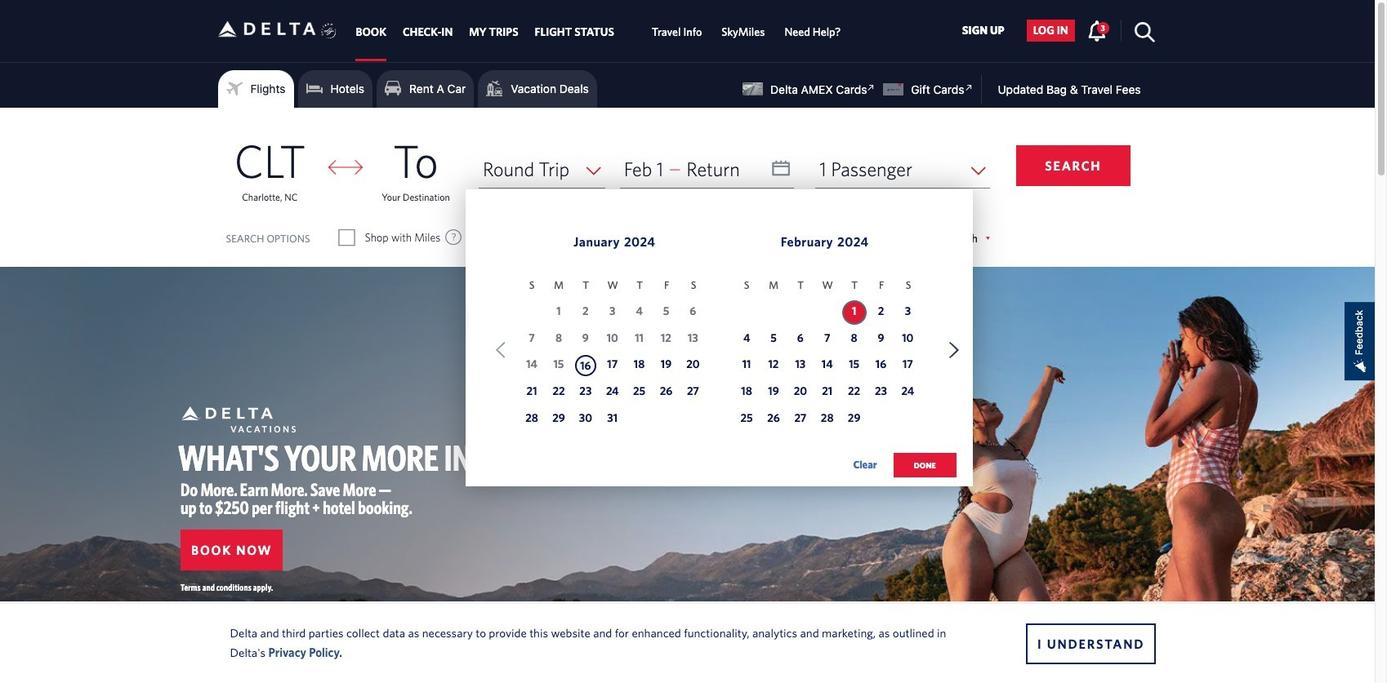 Task type: locate. For each thing, give the bounding box(es) containing it.
tab panel
[[0, 108, 1375, 495]]

None field
[[479, 150, 605, 189], [816, 150, 990, 189], [479, 150, 605, 189], [816, 150, 990, 189]]

tab list
[[348, 0, 851, 62]]

None checkbox
[[632, 230, 646, 246]]

calendar expanded, use arrow keys to select date application
[[465, 190, 973, 495]]

this link opens another site in a new window that may not follow the same accessibility policies as delta air lines. image
[[864, 80, 879, 96]]

None text field
[[620, 150, 794, 189]]

None checkbox
[[340, 230, 354, 246]]

delta vacations logo image
[[181, 407, 296, 433]]



Task type: describe. For each thing, give the bounding box(es) containing it.
skyteam image
[[321, 6, 337, 57]]

delta air lines image
[[218, 4, 316, 55]]

this link opens another site in a new window that may not follow the same accessibility policies as delta air lines. image
[[961, 80, 977, 96]]



